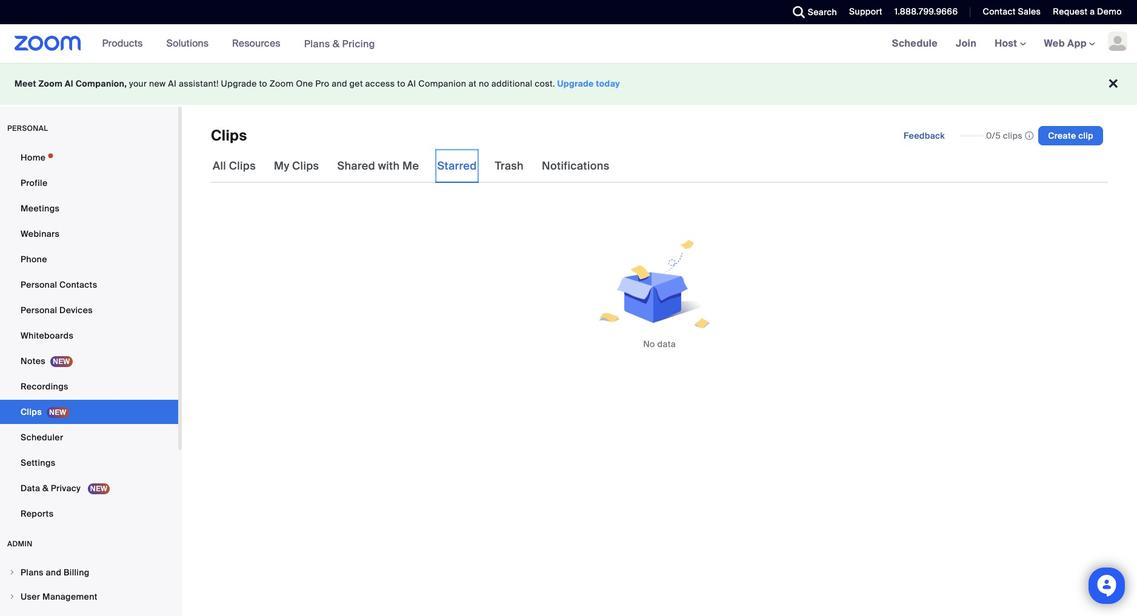 Task type: describe. For each thing, give the bounding box(es) containing it.
personal for personal devices
[[21, 305, 57, 316]]

3 ai from the left
[[408, 78, 416, 89]]

personal menu menu
[[0, 146, 178, 528]]

management
[[42, 592, 98, 603]]

pricing
[[342, 37, 375, 50]]

right image
[[8, 569, 16, 577]]

billing
[[64, 568, 89, 578]]

search
[[808, 7, 837, 18]]

new
[[149, 78, 166, 89]]

user
[[21, 592, 40, 603]]

additional
[[492, 78, 533, 89]]

meetings navigation
[[883, 24, 1138, 64]]

personal devices
[[21, 305, 93, 316]]

user management menu item
[[0, 586, 178, 609]]

home link
[[0, 146, 178, 170]]

web app button
[[1044, 37, 1096, 50]]

clips up all clips
[[211, 126, 247, 145]]

plans & pricing
[[304, 37, 375, 50]]

1 to from the left
[[259, 78, 267, 89]]

phone
[[21, 254, 47, 265]]

join
[[956, 37, 977, 50]]

assistant!
[[179, 78, 219, 89]]

2 ai from the left
[[168, 78, 177, 89]]

feedback button
[[894, 126, 955, 146]]

meetings
[[21, 203, 60, 214]]

trash tab
[[493, 149, 526, 183]]

your
[[129, 78, 147, 89]]

search button
[[784, 0, 840, 24]]

demo
[[1098, 6, 1122, 17]]

& for privacy
[[42, 483, 49, 494]]

data
[[21, 483, 40, 494]]

products
[[102, 37, 143, 50]]

contacts
[[59, 280, 97, 290]]

all
[[213, 159, 226, 173]]

me
[[403, 159, 419, 173]]

no
[[643, 339, 655, 350]]

trash
[[495, 159, 524, 173]]

clips
[[1003, 130, 1023, 141]]

data & privacy link
[[0, 477, 178, 501]]

whiteboards link
[[0, 324, 178, 348]]

companion,
[[76, 78, 127, 89]]

meet zoom ai companion, footer
[[0, 63, 1138, 105]]

admin menu menu
[[0, 562, 178, 617]]

personal devices link
[[0, 298, 178, 323]]

clips link
[[0, 400, 178, 424]]

1.888.799.9666
[[895, 6, 958, 17]]

notifications
[[542, 159, 610, 173]]

product information navigation
[[93, 24, 384, 64]]

profile link
[[0, 171, 178, 195]]

pro
[[316, 78, 330, 89]]

solutions
[[166, 37, 209, 50]]

with
[[378, 159, 400, 173]]

clip
[[1079, 130, 1094, 141]]

today
[[596, 78, 620, 89]]

shared
[[337, 159, 375, 173]]

tabs of clips tab list
[[211, 149, 612, 183]]

reports link
[[0, 502, 178, 526]]

host button
[[995, 37, 1026, 50]]

support
[[850, 6, 883, 17]]

2 to from the left
[[397, 78, 406, 89]]

a
[[1090, 6, 1095, 17]]

data
[[658, 339, 676, 350]]

settings
[[21, 458, 55, 469]]

scheduler
[[21, 432, 63, 443]]

products button
[[102, 24, 148, 63]]

upgrade today link
[[558, 78, 620, 89]]

privacy
[[51, 483, 81, 494]]

contact sales
[[983, 6, 1041, 17]]

shared with me tab
[[336, 149, 421, 183]]

notes link
[[0, 349, 178, 374]]

meet zoom ai companion, your new ai assistant! upgrade to zoom one pro and get access to ai companion at no additional cost. upgrade today
[[15, 78, 620, 89]]



Task type: locate. For each thing, give the bounding box(es) containing it.
personal contacts link
[[0, 273, 178, 297]]

0 horizontal spatial &
[[42, 483, 49, 494]]

0 vertical spatial and
[[332, 78, 347, 89]]

starred tab
[[436, 149, 479, 183]]

phone link
[[0, 247, 178, 272]]

0 vertical spatial personal
[[21, 280, 57, 290]]

plans inside menu item
[[21, 568, 44, 578]]

personal for personal contacts
[[21, 280, 57, 290]]

2 upgrade from the left
[[558, 78, 594, 89]]

feedback
[[904, 130, 945, 141]]

settings link
[[0, 451, 178, 475]]

resources button
[[232, 24, 286, 63]]

zoom logo image
[[15, 36, 81, 51]]

webinars link
[[0, 222, 178, 246]]

one
[[296, 78, 313, 89]]

banner containing products
[[0, 24, 1138, 64]]

and left billing
[[46, 568, 61, 578]]

personal
[[7, 124, 48, 133]]

0/5 clips
[[987, 130, 1023, 141]]

plans for plans and billing
[[21, 568, 44, 578]]

0 vertical spatial plans
[[304, 37, 330, 50]]

sales
[[1018, 6, 1041, 17]]

personal down phone
[[21, 280, 57, 290]]

right image
[[8, 594, 16, 601]]

1 upgrade from the left
[[221, 78, 257, 89]]

& inside product information navigation
[[333, 37, 340, 50]]

1 horizontal spatial zoom
[[270, 78, 294, 89]]

web
[[1044, 37, 1065, 50]]

2 horizontal spatial ai
[[408, 78, 416, 89]]

my clips tab
[[272, 149, 321, 183]]

profile picture image
[[1108, 32, 1128, 51]]

ai
[[65, 78, 73, 89], [168, 78, 177, 89], [408, 78, 416, 89]]

plans & pricing link
[[304, 37, 375, 50], [304, 37, 375, 50]]

to
[[259, 78, 267, 89], [397, 78, 406, 89]]

resources
[[232, 37, 281, 50]]

reports
[[21, 509, 54, 520]]

host
[[995, 37, 1020, 50]]

0 horizontal spatial zoom
[[38, 78, 63, 89]]

clips
[[211, 126, 247, 145], [229, 159, 256, 173], [292, 159, 319, 173], [21, 407, 42, 418]]

all clips
[[213, 159, 256, 173]]

devices
[[59, 305, 93, 316]]

personal
[[21, 280, 57, 290], [21, 305, 57, 316]]

scheduler link
[[0, 426, 178, 450]]

0 vertical spatial &
[[333, 37, 340, 50]]

shared with me
[[337, 159, 419, 173]]

banner
[[0, 24, 1138, 64]]

web app
[[1044, 37, 1087, 50]]

data & privacy
[[21, 483, 83, 494]]

contact
[[983, 6, 1016, 17]]

zoom right meet
[[38, 78, 63, 89]]

zoom left one
[[270, 78, 294, 89]]

upgrade
[[221, 78, 257, 89], [558, 78, 594, 89]]

plans and billing menu item
[[0, 562, 178, 585]]

clips inside personal menu menu
[[21, 407, 42, 418]]

clips right the my
[[292, 159, 319, 173]]

no data
[[643, 339, 676, 350]]

create clip
[[1049, 130, 1094, 141]]

personal inside 'link'
[[21, 280, 57, 290]]

zoom
[[38, 78, 63, 89], [270, 78, 294, 89]]

request
[[1053, 6, 1088, 17]]

plans inside product information navigation
[[304, 37, 330, 50]]

plans up meet zoom ai companion, your new ai assistant! upgrade to zoom one pro and get access to ai companion at no additional cost. upgrade today
[[304, 37, 330, 50]]

schedule
[[892, 37, 938, 50]]

at
[[469, 78, 477, 89]]

0 horizontal spatial ai
[[65, 78, 73, 89]]

ai left companion,
[[65, 78, 73, 89]]

app
[[1068, 37, 1087, 50]]

all clips tab
[[211, 149, 258, 183]]

1 vertical spatial personal
[[21, 305, 57, 316]]

my
[[274, 159, 290, 173]]

join link
[[947, 24, 986, 63]]

0 horizontal spatial plans
[[21, 568, 44, 578]]

personal contacts
[[21, 280, 97, 290]]

my clips
[[274, 159, 319, 173]]

and inside meet zoom ai companion, footer
[[332, 78, 347, 89]]

& right data on the left bottom of the page
[[42, 483, 49, 494]]

1 ai from the left
[[65, 78, 73, 89]]

1 horizontal spatial ai
[[168, 78, 177, 89]]

clips up scheduler
[[21, 407, 42, 418]]

access
[[365, 78, 395, 89]]

0 horizontal spatial and
[[46, 568, 61, 578]]

no
[[479, 78, 489, 89]]

to right access
[[397, 78, 406, 89]]

1 personal from the top
[[21, 280, 57, 290]]

starred
[[437, 159, 477, 173]]

plans and billing
[[21, 568, 89, 578]]

& for pricing
[[333, 37, 340, 50]]

support link
[[840, 0, 886, 24], [850, 6, 883, 17]]

1 horizontal spatial &
[[333, 37, 340, 50]]

1 horizontal spatial and
[[332, 78, 347, 89]]

1 vertical spatial plans
[[21, 568, 44, 578]]

0/5
[[987, 130, 1001, 141]]

0 horizontal spatial to
[[259, 78, 267, 89]]

upgrade down product information navigation
[[221, 78, 257, 89]]

to down resources dropdown button
[[259, 78, 267, 89]]

upgrade right cost.
[[558, 78, 594, 89]]

notes
[[21, 356, 45, 367]]

plans right right image
[[21, 568, 44, 578]]

create
[[1049, 130, 1077, 141]]

0/5 clips application
[[960, 130, 1034, 142]]

2 zoom from the left
[[270, 78, 294, 89]]

clips right all
[[229, 159, 256, 173]]

1 vertical spatial and
[[46, 568, 61, 578]]

plans for plans & pricing
[[304, 37, 330, 50]]

1.888.799.9666 button
[[886, 0, 961, 24], [895, 6, 958, 17]]

meetings link
[[0, 196, 178, 221]]

profile
[[21, 178, 48, 189]]

contact sales link
[[974, 0, 1044, 24], [983, 6, 1041, 17]]

1 horizontal spatial plans
[[304, 37, 330, 50]]

and inside menu item
[[46, 568, 61, 578]]

& left the pricing
[[333, 37, 340, 50]]

whiteboards
[[21, 330, 73, 341]]

1 vertical spatial &
[[42, 483, 49, 494]]

request a demo
[[1053, 6, 1122, 17]]

and left "get"
[[332, 78, 347, 89]]

schedule link
[[883, 24, 947, 63]]

1 zoom from the left
[[38, 78, 63, 89]]

user management
[[21, 592, 98, 603]]

0 horizontal spatial upgrade
[[221, 78, 257, 89]]

2 personal from the top
[[21, 305, 57, 316]]

webinars
[[21, 229, 60, 240]]

plans
[[304, 37, 330, 50], [21, 568, 44, 578]]

cost.
[[535, 78, 555, 89]]

meet
[[15, 78, 36, 89]]

recordings link
[[0, 375, 178, 399]]

get
[[350, 78, 363, 89]]

admin
[[7, 540, 33, 549]]

&
[[333, 37, 340, 50], [42, 483, 49, 494]]

1 horizontal spatial upgrade
[[558, 78, 594, 89]]

personal up whiteboards
[[21, 305, 57, 316]]

& inside personal menu menu
[[42, 483, 49, 494]]

ai left companion
[[408, 78, 416, 89]]

create clip button
[[1039, 126, 1104, 146]]

solutions button
[[166, 24, 214, 63]]

companion
[[419, 78, 466, 89]]

ai right new
[[168, 78, 177, 89]]

1 horizontal spatial to
[[397, 78, 406, 89]]



Task type: vqa. For each thing, say whether or not it's contained in the screenshot.
"main content"
no



